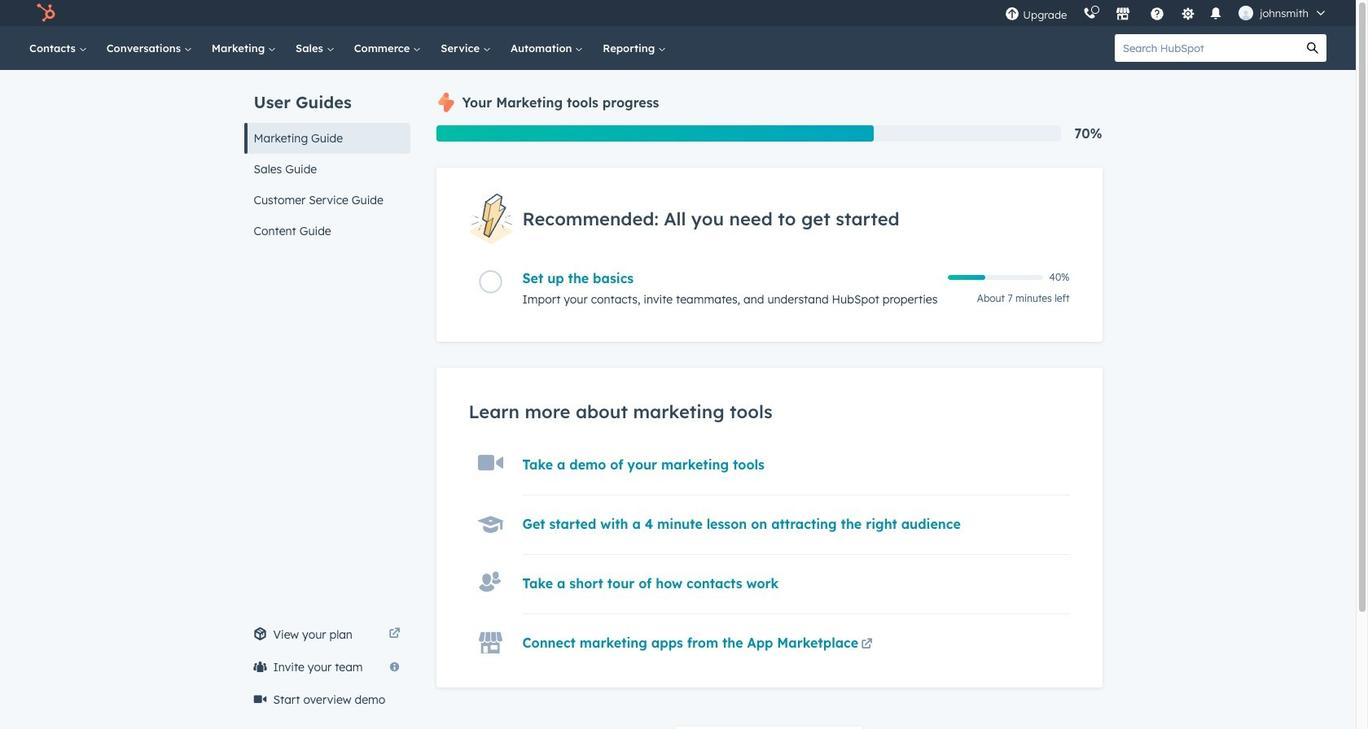 Task type: vqa. For each thing, say whether or not it's contained in the screenshot.
Calls dropdown button
no



Task type: describe. For each thing, give the bounding box(es) containing it.
1 horizontal spatial link opens in a new window image
[[862, 636, 873, 656]]

john smith image
[[1239, 6, 1254, 20]]

user guides element
[[244, 70, 410, 247]]

Search HubSpot search field
[[1115, 34, 1299, 62]]



Task type: locate. For each thing, give the bounding box(es) containing it.
[object object] complete progress bar
[[948, 276, 986, 280]]

0 horizontal spatial link opens in a new window image
[[389, 629, 400, 641]]

progress bar
[[436, 125, 874, 142]]

0 horizontal spatial link opens in a new window image
[[389, 626, 400, 645]]

menu
[[997, 0, 1337, 26]]

1 horizontal spatial link opens in a new window image
[[862, 640, 873, 652]]

link opens in a new window image
[[389, 629, 400, 641], [862, 640, 873, 652]]

marketplaces image
[[1116, 7, 1131, 22]]

link opens in a new window image
[[389, 626, 400, 645], [862, 636, 873, 656]]



